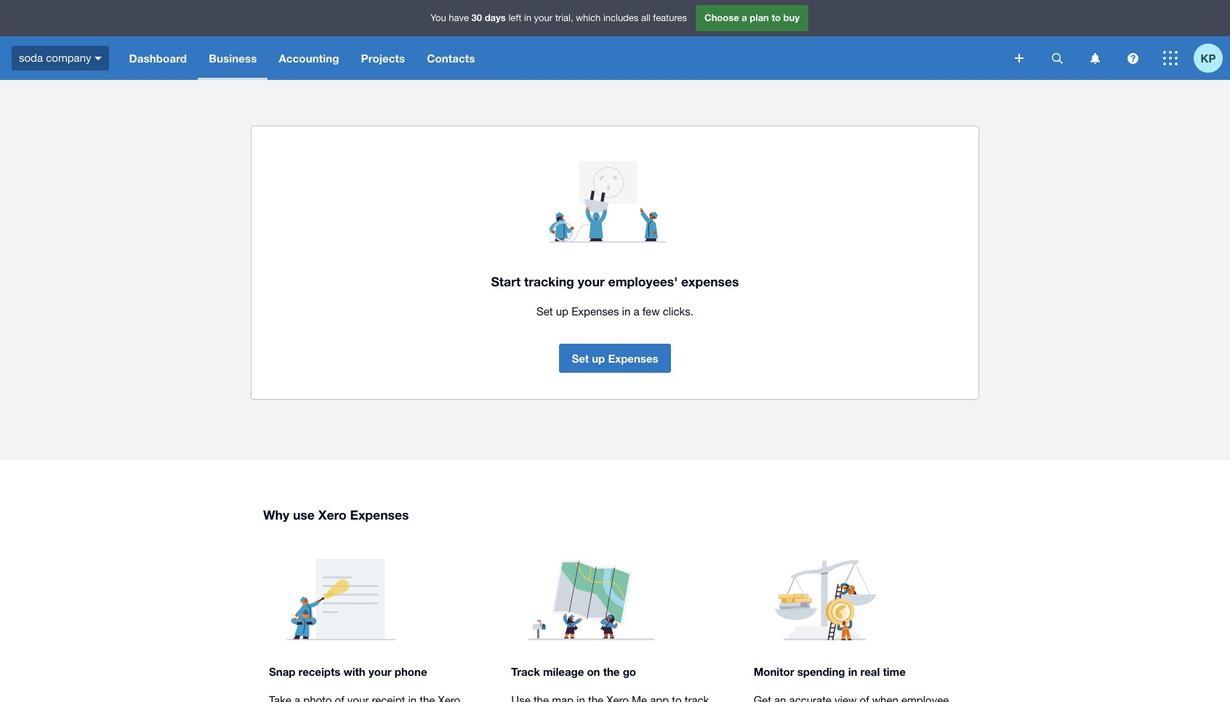 Task type: describe. For each thing, give the bounding box(es) containing it.
business button
[[198, 36, 268, 80]]

1 vertical spatial in
[[622, 306, 631, 318]]

go
[[623, 666, 637, 679]]

clicks.
[[663, 306, 694, 318]]

set up expenses
[[572, 352, 659, 365]]

2 vertical spatial expenses
[[350, 508, 409, 523]]

contacts
[[427, 52, 475, 65]]

up for set up expenses in a few clicks.
[[556, 306, 569, 318]]

dashboard link
[[118, 36, 198, 80]]

expenses for set up expenses
[[609, 352, 659, 365]]

soda company button
[[0, 36, 118, 80]]

features
[[654, 13, 688, 23]]

set up expenses in a few clicks.
[[537, 306, 694, 318]]

svg image inside soda company popup button
[[95, 57, 102, 60]]

0 horizontal spatial a
[[634, 306, 640, 318]]

expenses
[[682, 274, 740, 289]]

trial,
[[556, 13, 574, 23]]

dashboard
[[129, 52, 187, 65]]

business
[[209, 52, 257, 65]]

banner containing kp
[[0, 0, 1231, 80]]

monitor spending in real time
[[754, 666, 906, 679]]

why use xero expenses
[[263, 508, 409, 523]]

company
[[46, 51, 91, 64]]

days
[[485, 12, 506, 23]]

xero
[[318, 508, 347, 523]]

track
[[512, 666, 540, 679]]

have
[[449, 13, 469, 23]]

track mileage on the go
[[512, 666, 637, 679]]

2 vertical spatial your
[[369, 666, 392, 679]]

your inside you have 30 days left in your trial, which includes all features
[[534, 13, 553, 23]]

up for set up expenses
[[592, 352, 605, 365]]

time
[[884, 666, 906, 679]]

start tracking your employees' expenses
[[491, 274, 740, 289]]

expenses for set up expenses in a few clicks.
[[572, 306, 619, 318]]

snap
[[269, 666, 296, 679]]

snap receipts with your phone
[[269, 666, 427, 679]]

includes
[[604, 13, 639, 23]]

the
[[604, 666, 620, 679]]

set for set up expenses
[[572, 352, 589, 365]]

you
[[431, 13, 446, 23]]

accounting button
[[268, 36, 350, 80]]

mileage
[[543, 666, 584, 679]]

all
[[642, 13, 651, 23]]

phone
[[395, 666, 427, 679]]

set for set up expenses in a few clicks.
[[537, 306, 553, 318]]

with
[[344, 666, 366, 679]]

2 vertical spatial in
[[849, 666, 858, 679]]

which
[[576, 13, 601, 23]]

soda
[[19, 51, 43, 64]]



Task type: locate. For each thing, give the bounding box(es) containing it.
set down tracking
[[537, 306, 553, 318]]

1 vertical spatial set
[[572, 352, 589, 365]]

kp
[[1202, 51, 1217, 64]]

your
[[534, 13, 553, 23], [578, 274, 605, 289], [369, 666, 392, 679]]

0 vertical spatial set
[[537, 306, 553, 318]]

in right "left"
[[524, 13, 532, 23]]

on
[[587, 666, 601, 679]]

expenses right xero
[[350, 508, 409, 523]]

to
[[772, 12, 781, 23]]

employees'
[[609, 274, 678, 289]]

in inside you have 30 days left in your trial, which includes all features
[[524, 13, 532, 23]]

1 vertical spatial up
[[592, 352, 605, 365]]

0 vertical spatial expenses
[[572, 306, 619, 318]]

expenses down "few"
[[609, 352, 659, 365]]

choose a plan to buy
[[705, 12, 800, 23]]

why
[[263, 508, 290, 523]]

0 horizontal spatial up
[[556, 306, 569, 318]]

0 vertical spatial in
[[524, 13, 532, 23]]

0 horizontal spatial your
[[369, 666, 392, 679]]

projects button
[[350, 36, 416, 80]]

plan
[[750, 12, 770, 23]]

expenses inside button
[[609, 352, 659, 365]]

accounting
[[279, 52, 339, 65]]

in left "few"
[[622, 306, 631, 318]]

soda company
[[19, 51, 91, 64]]

2 horizontal spatial your
[[578, 274, 605, 289]]

30
[[472, 12, 482, 23]]

up
[[556, 306, 569, 318], [592, 352, 605, 365]]

in left real
[[849, 666, 858, 679]]

projects
[[361, 52, 405, 65]]

0 vertical spatial a
[[742, 12, 748, 23]]

1 horizontal spatial in
[[622, 306, 631, 318]]

a inside banner
[[742, 12, 748, 23]]

set
[[537, 306, 553, 318], [572, 352, 589, 365]]

1 vertical spatial expenses
[[609, 352, 659, 365]]

set down set up expenses in a few clicks.
[[572, 352, 589, 365]]

banner
[[0, 0, 1231, 80]]

start
[[491, 274, 521, 289]]

your left the trial,
[[534, 13, 553, 23]]

receipts
[[299, 666, 341, 679]]

a left "few"
[[634, 306, 640, 318]]

1 horizontal spatial your
[[534, 13, 553, 23]]

0 vertical spatial up
[[556, 306, 569, 318]]

0 vertical spatial your
[[534, 13, 553, 23]]

in
[[524, 13, 532, 23], [622, 306, 631, 318], [849, 666, 858, 679]]

up down tracking
[[556, 306, 569, 318]]

few
[[643, 306, 660, 318]]

1 vertical spatial your
[[578, 274, 605, 289]]

2 horizontal spatial in
[[849, 666, 858, 679]]

0 horizontal spatial set
[[537, 306, 553, 318]]

1 horizontal spatial up
[[592, 352, 605, 365]]

a left the plan
[[742, 12, 748, 23]]

a
[[742, 12, 748, 23], [634, 306, 640, 318]]

choose
[[705, 12, 740, 23]]

up inside button
[[592, 352, 605, 365]]

real
[[861, 666, 881, 679]]

kp button
[[1195, 36, 1231, 80]]

spending
[[798, 666, 846, 679]]

tracking
[[525, 274, 575, 289]]

use
[[293, 508, 315, 523]]

0 horizontal spatial in
[[524, 13, 532, 23]]

your up set up expenses in a few clicks.
[[578, 274, 605, 289]]

svg image
[[1164, 51, 1179, 65], [1052, 53, 1063, 64], [1091, 53, 1100, 64], [1128, 53, 1139, 64], [1016, 54, 1024, 63], [95, 57, 102, 60]]

buy
[[784, 12, 800, 23]]

1 vertical spatial a
[[634, 306, 640, 318]]

your right with
[[369, 666, 392, 679]]

set inside button
[[572, 352, 589, 365]]

you have 30 days left in your trial, which includes all features
[[431, 12, 688, 23]]

1 horizontal spatial a
[[742, 12, 748, 23]]

contacts button
[[416, 36, 486, 80]]

expenses
[[572, 306, 619, 318], [609, 352, 659, 365], [350, 508, 409, 523]]

monitor
[[754, 666, 795, 679]]

set up expenses button
[[560, 344, 671, 373]]

left
[[509, 13, 522, 23]]

up down set up expenses in a few clicks.
[[592, 352, 605, 365]]

expenses down start tracking your employees' expenses
[[572, 306, 619, 318]]

1 horizontal spatial set
[[572, 352, 589, 365]]



Task type: vqa. For each thing, say whether or not it's contained in the screenshot.
QuickBooks?
no



